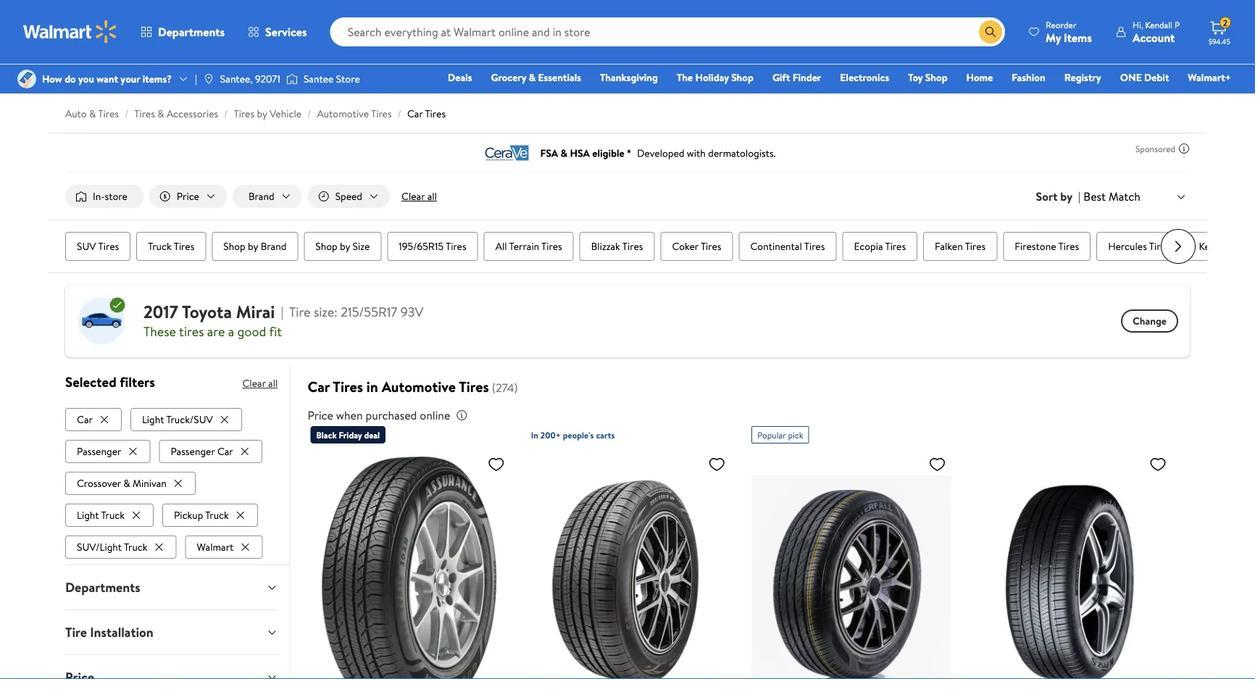 Task type: locate. For each thing, give the bounding box(es) containing it.
how
[[42, 72, 62, 86]]

falken
[[935, 239, 963, 253]]

tire left size:
[[289, 303, 311, 321]]

tire
[[289, 303, 311, 321], [65, 623, 87, 641]]

tires
[[98, 107, 119, 121], [134, 107, 155, 121], [234, 107, 254, 121], [371, 107, 392, 121], [425, 107, 446, 121], [98, 239, 119, 253], [174, 239, 195, 253], [446, 239, 467, 253], [541, 239, 562, 253], [622, 239, 643, 253], [701, 239, 722, 253], [804, 239, 825, 253], [885, 239, 906, 253], [965, 239, 986, 253], [1059, 239, 1079, 253], [1149, 239, 1170, 253], [1228, 239, 1249, 253], [333, 377, 363, 397], [459, 377, 489, 397]]

add to favorites list, nexen npriz s 215/55r17 94v bsw all season tire image
[[1150, 455, 1167, 473]]

tires by vehicle link
[[234, 107, 302, 121]]

car up the black in the bottom left of the page
[[308, 377, 330, 397]]

light truck button
[[65, 504, 154, 527]]

passenger button
[[65, 440, 150, 463]]

clear up the 195/65r15
[[402, 189, 425, 203]]

price up the black in the bottom left of the page
[[308, 407, 333, 423]]

suv tires link
[[65, 232, 131, 261]]

clear inside sort and filter section element
[[402, 189, 425, 203]]

| up accessories
[[195, 72, 197, 86]]

| inside 2017 toyota mirai | tire size: 215/55r17 93v these tires are a good fit
[[281, 303, 283, 321]]

search icon image
[[985, 26, 997, 38]]

ecopia tires link
[[843, 232, 918, 261]]

by for shop by size
[[340, 239, 350, 253]]

| left best
[[1079, 188, 1081, 204]]

suv/light truck
[[77, 540, 148, 554]]

light truck
[[77, 508, 125, 522]]

0 vertical spatial clear all
[[402, 189, 437, 203]]

clear down good
[[242, 376, 266, 390]]

truck inside 'button'
[[205, 508, 229, 522]]

price up truck tires
[[177, 189, 199, 203]]

light truck/suv button
[[130, 408, 242, 431]]

ad disclaimer and feedback for skylinedisplayad image
[[1179, 143, 1190, 154]]

1 horizontal spatial price
[[308, 407, 333, 423]]

price for price when purchased online
[[308, 407, 333, 423]]

tires right the suv
[[98, 239, 119, 253]]

0 horizontal spatial all
[[268, 376, 278, 390]]

2 vertical spatial |
[[281, 303, 283, 321]]

hercules tires
[[1108, 239, 1170, 253]]

195/65r15
[[399, 239, 444, 253]]

tires left (274)
[[459, 377, 489, 397]]

suv tires
[[77, 239, 119, 253]]

list
[[65, 405, 278, 559]]

coker tires link
[[661, 232, 733, 261]]

friday
[[339, 429, 362, 441]]

purchased
[[366, 407, 417, 423]]

2 passenger from the left
[[171, 444, 215, 458]]

1 vertical spatial clear
[[242, 376, 266, 390]]

applied filters section element
[[65, 373, 155, 391]]

0 vertical spatial brand
[[249, 189, 274, 203]]

0 vertical spatial tire
[[289, 303, 311, 321]]

passenger up crossover
[[77, 444, 121, 458]]

0 horizontal spatial clear all
[[242, 376, 278, 390]]

electronics
[[840, 70, 889, 84]]

1 horizontal spatial all
[[427, 189, 437, 203]]

& for essentials
[[529, 70, 536, 84]]

tires
[[179, 322, 204, 340]]

tire inside dropdown button
[[65, 623, 87, 641]]

shop right holiday
[[731, 70, 754, 84]]

truck for light truck
[[101, 508, 125, 522]]

ecopia
[[854, 239, 883, 253]]

clear all button
[[396, 185, 443, 208], [242, 372, 278, 395]]

tires right coker
[[701, 239, 722, 253]]

in 200+ people's carts
[[531, 429, 615, 441]]

& inside button
[[123, 476, 130, 490]]

& left minivan
[[123, 476, 130, 490]]

minivan
[[133, 476, 167, 490]]

the holiday shop link
[[670, 70, 760, 85]]

light inside 'button'
[[142, 412, 164, 426]]

falken tires
[[935, 239, 986, 253]]

by inside sort and filter section element
[[1061, 188, 1073, 204]]

departments down suv/light at the bottom of the page
[[65, 578, 140, 596]]

tire left the installation on the bottom of page
[[65, 623, 87, 641]]

by down the brand dropdown button
[[248, 239, 258, 253]]

4 / from the left
[[398, 107, 401, 121]]

0 vertical spatial clear all button
[[396, 185, 443, 208]]

price inside dropdown button
[[177, 189, 199, 203]]

1 horizontal spatial clear all button
[[396, 185, 443, 208]]

kendall
[[1145, 18, 1173, 31]]

1 horizontal spatial clear
[[402, 189, 425, 203]]

& right 'auto'
[[89, 107, 96, 121]]

1 passenger from the left
[[77, 444, 121, 458]]

 image right 92071
[[286, 72, 298, 86]]

walmart+ link
[[1182, 70, 1238, 85]]

reorder
[[1046, 18, 1077, 31]]

light left the truck/suv
[[142, 412, 164, 426]]

price
[[177, 189, 199, 203], [308, 407, 333, 423]]

best match button
[[1081, 187, 1190, 206]]

 image left santee,
[[203, 73, 214, 85]]

brand up shop by brand
[[249, 189, 274, 203]]

passenger car
[[171, 444, 233, 458]]

grocery
[[491, 70, 526, 84]]

grocery & essentials link
[[485, 70, 588, 85]]

1 horizontal spatial automotive
[[382, 377, 456, 397]]

tires right continental
[[804, 239, 825, 253]]

0 horizontal spatial clear all button
[[242, 372, 278, 395]]

tire inside 2017 toyota mirai | tire size: 215/55r17 93v these tires are a good fit
[[289, 303, 311, 321]]

 image
[[286, 72, 298, 86], [203, 73, 214, 85]]

1 vertical spatial tire
[[65, 623, 87, 641]]

tires right hercules
[[1149, 239, 1170, 253]]

1 vertical spatial all
[[268, 376, 278, 390]]

all down fit
[[268, 376, 278, 390]]

passenger
[[77, 444, 121, 458], [171, 444, 215, 458]]

crossover & minivan button
[[65, 472, 196, 495]]

tire installation button
[[54, 610, 289, 654]]

clear all up the 195/65r15
[[402, 189, 437, 203]]

passenger down the truck/suv
[[171, 444, 215, 458]]

nexen npriz s 215/55r17 94v bsw all season tire image
[[972, 449, 1173, 679]]

in-store button
[[65, 185, 143, 208]]

essentials
[[538, 70, 581, 84]]

blizzak tires
[[591, 239, 643, 253]]

| up fit
[[281, 303, 283, 321]]

Search search field
[[330, 17, 1005, 46]]

in
[[531, 429, 538, 441]]

2017
[[144, 300, 178, 324]]

0 vertical spatial clear
[[402, 189, 425, 203]]

tab
[[54, 655, 289, 679]]

black friday deal
[[316, 429, 380, 441]]

clear all button inside sort and filter section element
[[396, 185, 443, 208]]

walmart
[[197, 540, 234, 554]]

waterfall eco dynamic 215/55r17 94w all season tire image
[[752, 449, 952, 679]]

0 vertical spatial |
[[195, 72, 197, 86]]

 image for santee, 92071
[[203, 73, 214, 85]]

do
[[65, 72, 76, 86]]

1 vertical spatial light
[[77, 508, 99, 522]]

0 horizontal spatial light
[[77, 508, 99, 522]]

2 horizontal spatial |
[[1079, 188, 1081, 204]]

hi,
[[1133, 18, 1143, 31]]

shop down the brand dropdown button
[[223, 239, 246, 253]]

1 horizontal spatial clear all
[[402, 189, 437, 203]]

suv/light truck button
[[65, 535, 177, 559]]

0 horizontal spatial tire
[[65, 623, 87, 641]]

1 vertical spatial departments button
[[54, 565, 289, 609]]

reorder my items
[[1046, 18, 1092, 45]]

/ right accessories
[[224, 107, 228, 121]]

truck right suv/light at the bottom of the page
[[124, 540, 148, 554]]

0 vertical spatial all
[[427, 189, 437, 203]]

vehicle type: car and truck image
[[77, 297, 126, 346]]

/ left car tires link
[[398, 107, 401, 121]]

0 vertical spatial price
[[177, 189, 199, 203]]

clear all button down good
[[242, 372, 278, 395]]

blizzak
[[591, 239, 620, 253]]

light inside button
[[77, 508, 99, 522]]

1 horizontal spatial  image
[[286, 72, 298, 86]]

1 horizontal spatial light
[[142, 412, 164, 426]]

clear all
[[402, 189, 437, 203], [242, 376, 278, 390]]

my
[[1046, 29, 1061, 45]]

 image
[[17, 70, 36, 88]]

1 horizontal spatial passenger
[[171, 444, 215, 458]]

0 vertical spatial automotive
[[317, 107, 369, 121]]

truck up suv/light truck
[[101, 508, 125, 522]]

filters
[[120, 373, 155, 391]]

automotive down store
[[317, 107, 369, 121]]

/ right vehicle
[[307, 107, 311, 121]]

toy
[[908, 70, 923, 84]]

(274)
[[492, 380, 518, 396]]

0 horizontal spatial passenger
[[77, 444, 121, 458]]

light down crossover
[[77, 508, 99, 522]]

by left size
[[340, 239, 350, 253]]

0 horizontal spatial clear
[[242, 376, 266, 390]]

shop by size link
[[304, 232, 381, 261]]

the holiday shop
[[677, 70, 754, 84]]

registry link
[[1058, 70, 1108, 85]]

all up 195/65r15 tires
[[427, 189, 437, 203]]

deal
[[364, 429, 380, 441]]

& right grocery
[[529, 70, 536, 84]]

clear all down good
[[242, 376, 278, 390]]

want
[[97, 72, 118, 86]]

0 horizontal spatial departments
[[65, 578, 140, 596]]

car button
[[65, 408, 122, 431]]

tires & accessories link
[[134, 107, 218, 121]]

200+
[[541, 429, 561, 441]]

electronics link
[[834, 70, 896, 85]]

truck/suv
[[166, 412, 213, 426]]

pickup truck
[[174, 508, 229, 522]]

all
[[427, 189, 437, 203], [268, 376, 278, 390]]

1 horizontal spatial |
[[281, 303, 283, 321]]

0 vertical spatial light
[[142, 412, 164, 426]]

truck right pickup
[[205, 508, 229, 522]]

1 vertical spatial departments
[[65, 578, 140, 596]]

passenger car list item
[[159, 437, 265, 463]]

falken tires link
[[923, 232, 998, 261]]

deals
[[448, 70, 472, 84]]

clear all button up the 195/65r15
[[396, 185, 443, 208]]

light truck list item
[[65, 501, 157, 527]]

1 vertical spatial price
[[308, 407, 333, 423]]

departments button up tire installation dropdown button
[[54, 565, 289, 609]]

suv/light truck list item
[[65, 533, 179, 559]]

kenda
[[1199, 239, 1226, 253]]

1 vertical spatial clear all button
[[242, 372, 278, 395]]

fashion link
[[1006, 70, 1052, 85]]

brand down the brand dropdown button
[[261, 239, 287, 253]]

by right sort
[[1061, 188, 1073, 204]]

fashion
[[1012, 70, 1046, 84]]

1 horizontal spatial tire
[[289, 303, 311, 321]]

passenger for passenger car
[[171, 444, 215, 458]]

departments up items?
[[158, 24, 225, 40]]

/ right the auto & tires link
[[125, 107, 128, 121]]

departments inside tab
[[65, 578, 140, 596]]

&
[[529, 70, 536, 84], [89, 107, 96, 121], [157, 107, 164, 121], [123, 476, 130, 490]]

1 horizontal spatial departments
[[158, 24, 225, 40]]

automotive up online
[[382, 377, 456, 397]]

one
[[1120, 70, 1142, 84]]

online
[[420, 407, 450, 423]]

/
[[125, 107, 128, 121], [224, 107, 228, 121], [307, 107, 311, 121], [398, 107, 401, 121]]

sponsored
[[1136, 142, 1176, 155]]

automotive tires link
[[317, 107, 392, 121]]

light for light truck/suv
[[142, 412, 164, 426]]

1 vertical spatial |
[[1079, 188, 1081, 204]]

truck inside list item
[[124, 540, 148, 554]]

departments button up items?
[[129, 14, 236, 49]]

change button
[[1121, 310, 1179, 333]]

pickup
[[174, 508, 203, 522]]

walmart list item
[[185, 533, 266, 559]]

car list item
[[65, 405, 125, 431]]

shop by brand link
[[212, 232, 298, 261]]

add to favorites list, goodyear assurance outlast 215/55r17 94v all-season passenger car tire image
[[488, 455, 505, 473]]

0 horizontal spatial price
[[177, 189, 199, 203]]

0 horizontal spatial  image
[[203, 73, 214, 85]]

1 vertical spatial automotive
[[382, 377, 456, 397]]



Task type: describe. For each thing, give the bounding box(es) containing it.
by for sort by |
[[1061, 188, 1073, 204]]

0 horizontal spatial |
[[195, 72, 197, 86]]

1 vertical spatial brand
[[261, 239, 287, 253]]

black
[[316, 429, 337, 441]]

passenger list item
[[65, 437, 153, 463]]

one debit
[[1120, 70, 1169, 84]]

1 / from the left
[[125, 107, 128, 121]]

shop right toy
[[925, 70, 948, 84]]

shop left size
[[316, 239, 338, 253]]

light for light truck
[[77, 508, 99, 522]]

215/55r17
[[341, 303, 398, 321]]

add to favorites list, crossmax 215/55r17 94v ct-1 all-season tire fits: 2011-15 chevrolet cruze eco, 2012-14 toyota camry hybrid xle image
[[708, 455, 726, 473]]

price when purchased online
[[308, 407, 450, 423]]

clear all inside sort and filter section element
[[402, 189, 437, 203]]

add to favorites list, waterfall eco dynamic 215/55r17 94w all season tire image
[[929, 455, 946, 473]]

truck down price dropdown button
[[148, 239, 172, 253]]

firestone tires link
[[1003, 232, 1091, 261]]

firestone
[[1015, 239, 1056, 253]]

tires right kenda
[[1228, 239, 1249, 253]]

3 / from the left
[[307, 107, 311, 121]]

firestone tires
[[1015, 239, 1079, 253]]

car down light truck/suv list item
[[217, 444, 233, 458]]

195/65r15 tires link
[[387, 232, 478, 261]]

legal information image
[[456, 410, 468, 421]]

speed button
[[308, 185, 390, 208]]

tires down deals link at the left
[[425, 107, 446, 121]]

tires right falken
[[965, 239, 986, 253]]

deals link
[[441, 70, 479, 85]]

2 / from the left
[[224, 107, 228, 121]]

list containing car
[[65, 405, 278, 559]]

crossover & minivan list item
[[65, 469, 198, 495]]

crossmax 215/55r17 94v ct-1 all-season tire fits: 2011-15 chevrolet cruze eco, 2012-14 toyota camry hybrid xle image
[[531, 449, 731, 679]]

0 horizontal spatial automotive
[[317, 107, 369, 121]]

carts
[[596, 429, 615, 441]]

grocery & essentials
[[491, 70, 581, 84]]

walmart image
[[23, 20, 117, 43]]

ecopia tires
[[854, 239, 906, 253]]

items
[[1064, 29, 1092, 45]]

gift
[[773, 70, 790, 84]]

tire installation tab
[[54, 610, 289, 654]]

clear search field text image
[[962, 26, 973, 38]]

store
[[336, 72, 360, 86]]

store
[[105, 189, 127, 203]]

home
[[967, 70, 993, 84]]

 image for santee store
[[286, 72, 298, 86]]

car down selected
[[77, 412, 93, 426]]

car right automotive tires link
[[407, 107, 423, 121]]

tires inside "link"
[[701, 239, 722, 253]]

& left accessories
[[157, 107, 164, 121]]

next slide for chipmodule list image
[[1161, 229, 1196, 264]]

all
[[495, 239, 507, 253]]

Walmart Site-Wide search field
[[330, 17, 1005, 46]]

registry
[[1065, 70, 1102, 84]]

tires down price dropdown button
[[174, 239, 195, 253]]

size:
[[314, 303, 338, 321]]

tire installation
[[65, 623, 154, 641]]

santee,
[[220, 72, 253, 86]]

0 vertical spatial departments
[[158, 24, 225, 40]]

thanksgiving
[[600, 70, 658, 84]]

& for minivan
[[123, 476, 130, 490]]

0 vertical spatial departments button
[[129, 14, 236, 49]]

mirai
[[236, 300, 275, 324]]

holiday
[[695, 70, 729, 84]]

continental tires link
[[739, 232, 837, 261]]

tires right the ecopia
[[885, 239, 906, 253]]

people's
[[563, 429, 594, 441]]

crossover & minivan
[[77, 476, 167, 490]]

p
[[1175, 18, 1180, 31]]

truck tires
[[148, 239, 195, 253]]

tires right the firestone on the right of the page
[[1059, 239, 1079, 253]]

terrain
[[509, 239, 539, 253]]

2017 toyota mirai | tire size: 215/55r17 93v these tires are a good fit
[[144, 300, 424, 340]]

change
[[1133, 314, 1167, 328]]

goodyear assurance outlast 215/55r17 94v all-season passenger car tire image
[[311, 449, 511, 679]]

by left vehicle
[[257, 107, 267, 121]]

truck for pickup truck
[[205, 508, 229, 522]]

| inside sort and filter section element
[[1079, 188, 1081, 204]]

toyota
[[182, 300, 232, 324]]

all inside sort and filter section element
[[427, 189, 437, 203]]

all terrain tires
[[495, 239, 562, 253]]

tires right terrain
[[541, 239, 562, 253]]

shop by brand
[[223, 239, 287, 253]]

truck for suv/light truck
[[124, 540, 148, 554]]

good
[[237, 322, 266, 340]]

price for price
[[177, 189, 199, 203]]

brand inside dropdown button
[[249, 189, 274, 203]]

suv
[[77, 239, 96, 253]]

light truck/suv list item
[[130, 405, 245, 431]]

tires right blizzak
[[622, 239, 643, 253]]

walmart button
[[185, 535, 263, 559]]

services button
[[236, 14, 319, 49]]

passenger car button
[[159, 440, 262, 463]]

tires down santee, 92071
[[234, 107, 254, 121]]

santee, 92071
[[220, 72, 280, 86]]

sort by |
[[1036, 188, 1081, 204]]

kenda tires link
[[1188, 232, 1255, 261]]

sort and filter section element
[[48, 173, 1208, 220]]

blizzak tires link
[[580, 232, 655, 261]]

a
[[228, 322, 234, 340]]

santee store
[[304, 72, 360, 86]]

tires down items?
[[134, 107, 155, 121]]

by for shop by brand
[[248, 239, 258, 253]]

toy shop link
[[902, 70, 954, 85]]

in
[[367, 377, 378, 397]]

vehicle
[[270, 107, 302, 121]]

hi, kendall p account
[[1133, 18, 1180, 45]]

passenger for passenger
[[77, 444, 121, 458]]

finder
[[793, 70, 821, 84]]

tires right the 195/65r15
[[446, 239, 467, 253]]

pickup truck list item
[[162, 501, 261, 527]]

2
[[1223, 16, 1228, 29]]

tires right 'auto'
[[98, 107, 119, 121]]

92071
[[255, 72, 280, 86]]

car tires in automotive tires (274)
[[308, 377, 518, 397]]

auto
[[65, 107, 87, 121]]

in-
[[93, 189, 105, 203]]

tires left car tires link
[[371, 107, 392, 121]]

suv/light
[[77, 540, 122, 554]]

continental tires
[[751, 239, 825, 253]]

1 vertical spatial clear all
[[242, 376, 278, 390]]

services
[[265, 24, 307, 40]]

departments tab
[[54, 565, 289, 609]]

light truck/suv
[[142, 412, 213, 426]]

match
[[1109, 188, 1141, 204]]

selected
[[65, 373, 117, 391]]

hercules tires link
[[1097, 232, 1182, 261]]

& for tires
[[89, 107, 96, 121]]

pick
[[788, 429, 803, 441]]

popular
[[758, 429, 786, 441]]

tires left in
[[333, 377, 363, 397]]



Task type: vqa. For each thing, say whether or not it's contained in the screenshot.
the Black
yes



